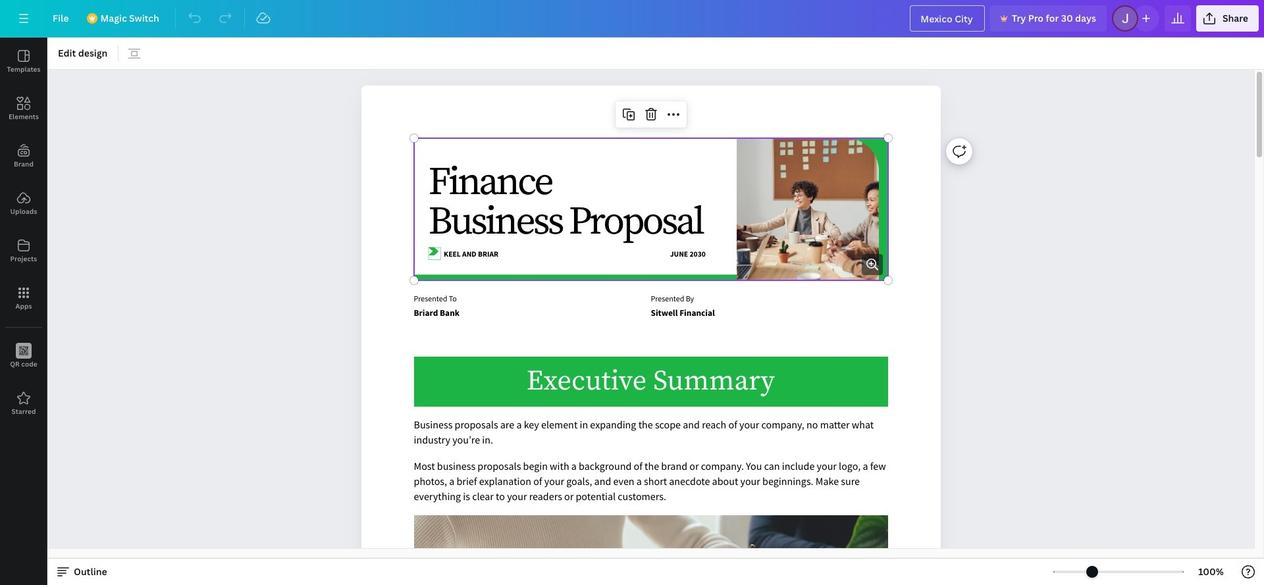 Task type: locate. For each thing, give the bounding box(es) containing it.
Design title text field
[[910, 5, 985, 32]]

None text field
[[361, 86, 941, 585]]

main menu bar
[[0, 0, 1264, 38]]

Zoom button
[[1190, 562, 1233, 583]]

side panel tab list
[[0, 38, 47, 427]]



Task type: vqa. For each thing, say whether or not it's contained in the screenshot.
SIDE PANEL tab list
yes



